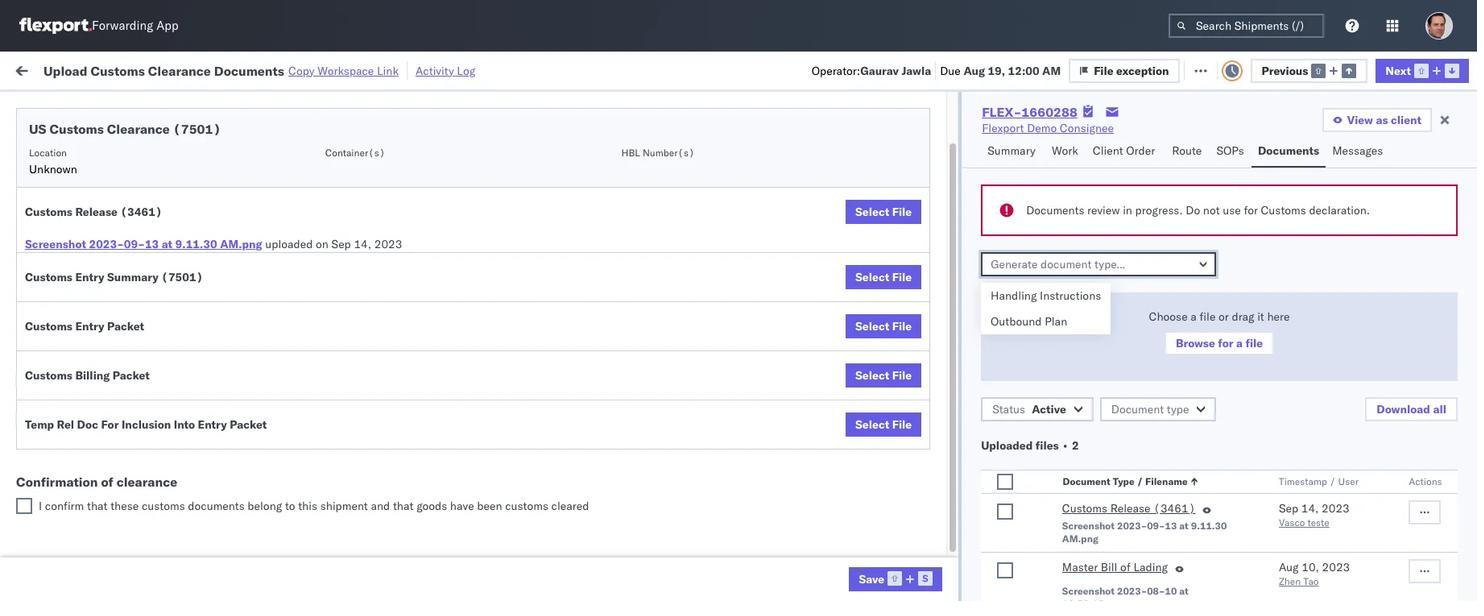 Task type: describe. For each thing, give the bounding box(es) containing it.
select file for customs release (3461)
[[856, 205, 912, 219]]

1 11:59 from the top
[[261, 162, 293, 176]]

hbl number(s)
[[622, 147, 695, 159]]

these
[[111, 499, 139, 513]]

uploaded
[[265, 237, 313, 251]]

schedule pickup from los angeles, ca for 5th schedule pickup from los angeles, ca link from the bottom
[[37, 188, 217, 219]]

3 pdt, from the top
[[316, 303, 342, 318]]

instructions
[[1040, 288, 1102, 303]]

customs down unknown
[[25, 205, 72, 219]]

upload customs clearance documents link
[[37, 329, 231, 361]]

tao
[[1304, 575, 1319, 587]]

0 horizontal spatial file
[[1200, 309, 1216, 324]]

snoozed : no
[[337, 99, 394, 112]]

4 lhuu7894563, uetu5238478 from the top
[[1001, 480, 1165, 495]]

1 schedule delivery appointment from the top
[[37, 161, 198, 175]]

import
[[137, 62, 173, 77]]

4, for gaurav jawla
[[368, 162, 379, 176]]

document type / filename button
[[1059, 472, 1247, 488]]

1 vertical spatial jawla
[[1349, 162, 1376, 176]]

order
[[1126, 143, 1156, 158]]

1 vertical spatial release
[[1111, 501, 1151, 516]]

4 uetu5238478 from the top
[[1087, 480, 1165, 495]]

browse for a file
[[1176, 336, 1263, 350]]

and
[[371, 499, 390, 513]]

1 that from the left
[[87, 499, 108, 513]]

pickup for fourth schedule pickup from los angeles, ca link from the bottom
[[88, 224, 122, 238]]

760 at risk
[[297, 62, 353, 77]]

4 flex-1889466 from the top
[[897, 481, 980, 495]]

flexport demo consignee
[[982, 121, 1114, 135]]

import work button
[[130, 52, 211, 88]]

container(s)
[[325, 147, 385, 159]]

batch
[[1387, 62, 1418, 77]]

risk
[[334, 62, 353, 77]]

view
[[1348, 113, 1374, 127]]

from for 3rd schedule pickup from los angeles, ca link from the bottom
[[125, 294, 149, 309]]

am.png for screenshot 2023-09-13 at 9.11.30 am.png uploaded on sep 14, 2023
[[220, 237, 262, 251]]

confirm pickup from los angeles, ca link
[[37, 444, 229, 460]]

operator
[[1309, 131, 1348, 143]]

flexport. image
[[19, 18, 92, 34]]

download all
[[1377, 402, 1447, 417]]

1 vertical spatial for
[[1244, 203, 1258, 218]]

schedule pickup from los angeles, ca for 2nd schedule pickup from los angeles, ca link from the bottom
[[37, 365, 217, 396]]

batch action
[[1387, 62, 1457, 77]]

pm for confirm pickup from los angeles, ca link
[[289, 445, 306, 460]]

4:00
[[261, 445, 286, 460]]

fcl for 11:00 pm pst, nov 8, 2022
[[533, 339, 553, 353]]

customs down by:
[[50, 121, 104, 137]]

from for 2nd schedule pickup from los angeles, ca link from the bottom
[[125, 365, 149, 380]]

4 schedule delivery appointment link from the top
[[37, 550, 198, 566]]

download all button
[[1366, 397, 1458, 421]]

2 resize handle column header from the left
[[413, 125, 432, 601]]

9 resize handle column header from the left
[[1282, 125, 1301, 601]]

5 flex-1846748 from the top
[[897, 303, 980, 318]]

11:59 pm pst, dec 13, 2022
[[261, 410, 416, 424]]

0 vertical spatial sep
[[332, 237, 351, 251]]

packet for customs entry packet
[[107, 319, 144, 334]]

abcdefg78456546 for schedule pickup from los angeles, ca
[[1106, 374, 1215, 389]]

1 vertical spatial on
[[316, 237, 329, 251]]

agen
[[1454, 551, 1478, 566]]

1889466 for schedule pickup from los angeles, ca
[[931, 374, 980, 389]]

select file for customs entry packet
[[856, 319, 912, 334]]

2022 for confirm pickup from los angeles, ca link
[[381, 445, 409, 460]]

5 schedule from the top
[[37, 294, 85, 309]]

workitem button
[[10, 128, 236, 144]]

dec for 13,
[[344, 410, 365, 424]]

16.58.15.png
[[1063, 598, 1125, 601]]

documents button
[[1252, 136, 1326, 168]]

2 flex-1846748 from the top
[[897, 197, 980, 211]]

23, for 2022
[[360, 445, 378, 460]]

appointment for 3rd schedule delivery appointment link from the bottom
[[132, 267, 198, 282]]

5 schedule pickup from los angeles, ca button from the top
[[37, 506, 231, 540]]

9 schedule from the top
[[37, 551, 85, 565]]

10 resize handle column header from the left
[[1388, 125, 1407, 601]]

file for temp rel doc for inclusion into entry packet
[[892, 417, 912, 432]]

user
[[1339, 475, 1359, 487]]

previous
[[1262, 63, 1309, 78]]

1889466 for schedule delivery appointment
[[931, 410, 980, 424]]

pickup for confirm pickup from los angeles, ca link
[[81, 444, 116, 459]]

from for first schedule pickup from los angeles, ca link from the bottom
[[125, 507, 149, 522]]

9.11.30 for screenshot 2023-09-13 at 9.11.30 am.png
[[1191, 520, 1227, 532]]

2 vertical spatial jawla
[[1349, 197, 1376, 211]]

2 schedule delivery appointment link from the top
[[37, 266, 198, 282]]

ca for 2nd schedule pickup from los angeles, ca link from the bottom
[[37, 381, 52, 396]]

jaehyung
[[1309, 551, 1357, 566]]

status for status active
[[993, 402, 1026, 417]]

10,
[[1302, 560, 1320, 574]]

1 test123456 from the top
[[1106, 162, 1174, 176]]

work
[[46, 58, 88, 81]]

2 1846748 from the top
[[931, 197, 980, 211]]

0 horizontal spatial file exception
[[1094, 63, 1169, 78]]

declaration.
[[1309, 203, 1371, 218]]

1893174
[[931, 516, 980, 531]]

am.png for screenshot 2023-09-13 at 9.11.30 am.png
[[1063, 533, 1099, 545]]

0 vertical spatial work
[[176, 62, 204, 77]]

los for fourth schedule pickup from los angeles, ca link from the bottom
[[152, 224, 170, 238]]

09- for screenshot 2023-09-13 at 9.11.30 am.png uploaded on sep 14, 2023
[[124, 237, 145, 251]]

angeles, for 5th schedule pickup from los angeles, ca link from the bottom
[[173, 188, 217, 203]]

3 schedule delivery appointment from the top
[[37, 409, 198, 423]]

6 hlxu6269489, from the top
[[1086, 338, 1169, 353]]

4 hlxu8034992 from the top
[[1172, 267, 1251, 282]]

activity log button
[[416, 61, 476, 80]]

uetu5238478 for confirm pickup from los angeles, ca
[[1087, 445, 1165, 459]]

2 - from the left
[[1386, 551, 1393, 566]]

am
[[1043, 63, 1061, 78]]

pm for fourth schedule pickup from los angeles, ca link from the bottom
[[296, 232, 313, 247]]

at left the "risk"
[[321, 62, 331, 77]]

temp
[[25, 417, 54, 432]]

0 horizontal spatial a
[[1191, 309, 1197, 324]]

12:00
[[1008, 63, 1040, 78]]

flex-1889466 for confirm pickup from los angeles, ca
[[897, 445, 980, 460]]

test123456 for fourth schedule pickup from los angeles, ca link from the bottom
[[1106, 232, 1174, 247]]

delivery down workitem button
[[88, 161, 129, 175]]

workitem
[[18, 131, 60, 143]]

11:00
[[261, 339, 293, 353]]

4 ceau7522281, from the top
[[1001, 267, 1083, 282]]

customs up customs billing packet
[[25, 319, 72, 334]]

1 schedule from the top
[[37, 161, 85, 175]]

1 customs from the left
[[142, 499, 185, 513]]

save
[[859, 572, 885, 586]]

in
[[241, 99, 250, 112]]

5 schedule pickup from los angeles, ca link from the top
[[37, 506, 231, 539]]

copy
[[288, 63, 315, 78]]

rel
[[57, 417, 74, 432]]

pdt, for gaurav
[[316, 162, 342, 176]]

numbers for mbl/mawb numbers
[[1165, 131, 1205, 143]]

activity
[[416, 63, 454, 78]]

nov for 3rd schedule pickup from los angeles, ca link from the bottom
[[344, 303, 365, 318]]

summary inside summary button
[[988, 143, 1036, 158]]

browse for a file button
[[1165, 331, 1275, 355]]

cleared
[[552, 499, 589, 513]]

1 schedule pickup from los angeles, ca link from the top
[[37, 187, 231, 220]]

angeles, for first schedule pickup from los angeles, ca link from the bottom
[[173, 507, 217, 522]]

lhuu7894563, uetu5238478 for schedule pickup from los angeles, ca
[[1001, 374, 1165, 388]]

14, inside sep 14, 2023 vasco teste
[[1302, 501, 1319, 516]]

4 schedule delivery appointment from the top
[[37, 551, 198, 565]]

screenshot 2023-08-10 at 16.58.15.png
[[1063, 585, 1189, 601]]

1 vertical spatial actions
[[1409, 475, 1443, 487]]

location unknown
[[29, 147, 77, 176]]

ceau7522281, hlxu6269489, hlxu8034992 for upload customs clearance documents "link"
[[1001, 338, 1251, 353]]

customs down the 'document type / filename'
[[1063, 501, 1108, 516]]

0 vertical spatial actions
[[1417, 131, 1450, 143]]

customs left 'billing'
[[25, 368, 72, 383]]

1 horizontal spatial customs release (3461)
[[1063, 501, 1196, 516]]

list box containing handling instructions
[[981, 283, 1111, 334]]

customs up ready
[[91, 62, 145, 79]]

type
[[1113, 475, 1134, 487]]

0 vertical spatial jawla
[[902, 63, 932, 78]]

hlxu8034992 for 5th schedule pickup from los angeles, ca link from the bottom
[[1172, 197, 1251, 211]]

number(s)
[[643, 147, 695, 159]]

4 ceau7522281, hlxu6269489, hlxu8034992 from the top
[[1001, 267, 1251, 282]]

fcl for 8:30 pm pst, jan 23, 2023
[[533, 551, 553, 566]]

7 schedule from the top
[[37, 409, 85, 423]]

2 that from the left
[[393, 499, 414, 513]]

documents up 'in'
[[214, 62, 284, 79]]

timestamp
[[1279, 475, 1328, 487]]

2 schedule from the top
[[37, 188, 85, 203]]

(3461) inside "customs release (3461)" link
[[1154, 501, 1196, 516]]

1 horizontal spatial exception
[[1224, 62, 1277, 77]]

1 hlxu6269489, from the top
[[1086, 161, 1169, 176]]

/ inside document type / filename button
[[1137, 475, 1143, 487]]

action
[[1421, 62, 1457, 77]]

: for status
[[117, 99, 120, 112]]

8 resize handle column header from the left
[[1079, 125, 1098, 601]]

clearance for us customs clearance (7501)
[[107, 121, 170, 137]]

confirm delivery
[[37, 480, 123, 494]]

account
[[791, 551, 834, 566]]

location
[[29, 147, 67, 159]]

upload customs clearance documents copy workspace link
[[44, 62, 399, 79]]

file for customs billing packet
[[892, 368, 912, 383]]

6 resize handle column header from the left
[[843, 125, 863, 601]]

document type
[[1112, 402, 1189, 417]]

documents inside documents button
[[1258, 143, 1320, 158]]

4 1889466 from the top
[[931, 481, 980, 495]]

confirm pickup from los angeles, ca
[[37, 444, 229, 459]]

sops
[[1217, 143, 1245, 158]]

uetu5238478 for schedule pickup from los angeles, ca
[[1087, 374, 1165, 388]]

3 resize handle column header from the left
[[470, 125, 489, 601]]

by:
[[58, 99, 74, 113]]

of inside master bill of lading link
[[1121, 560, 1131, 574]]

6 schedule from the top
[[37, 365, 85, 380]]

pm for upload customs clearance documents "link"
[[296, 339, 313, 353]]

1 vertical spatial gaurav
[[1309, 162, 1346, 176]]

customs entry summary (7501)
[[25, 270, 203, 284]]

client order button
[[1087, 136, 1166, 168]]

delivery up confirm pickup from los angeles, ca
[[88, 409, 129, 423]]

0 vertical spatial on
[[395, 62, 408, 77]]

hlxu8034992 for fourth schedule pickup from los angeles, ca link from the bottom
[[1172, 232, 1251, 247]]

us customs clearance (7501)
[[29, 121, 221, 137]]

2022 for second schedule delivery appointment link from the bottom of the page
[[388, 410, 416, 424]]

4 schedule from the top
[[37, 267, 85, 282]]

test123456 for 3rd schedule pickup from los angeles, ca link from the bottom
[[1106, 303, 1174, 318]]

2 vertical spatial entry
[[198, 417, 227, 432]]

(7501) for us customs clearance (7501)
[[173, 121, 221, 137]]

4 1846748 from the top
[[931, 268, 980, 282]]

∙
[[1062, 438, 1069, 453]]

angeles, for fourth schedule pickup from los angeles, ca link from the bottom
[[173, 224, 217, 238]]

choose
[[1149, 309, 1188, 324]]

lhuu7894563, for confirm pickup from los angeles, ca
[[1001, 445, 1084, 459]]

0 vertical spatial release
[[75, 205, 118, 219]]

pickup for first schedule pickup from los angeles, ca link from the bottom
[[88, 507, 122, 522]]

lhuu7894563, for schedule delivery appointment
[[1001, 409, 1084, 424]]

customs right use
[[1261, 203, 1307, 218]]

documents left review
[[1027, 203, 1085, 218]]

nov down the container(s)
[[344, 162, 365, 176]]

mbl/mawb numbers
[[1106, 131, 1205, 143]]

into
[[174, 417, 195, 432]]

to
[[285, 499, 295, 513]]

test123456 for upload customs clearance documents "link"
[[1106, 339, 1174, 353]]

nov for upload customs clearance documents "link"
[[344, 339, 364, 353]]

4 lhuu7894563, from the top
[[1001, 480, 1084, 495]]

760
[[297, 62, 318, 77]]

11:59 for fourth schedule pickup from los angeles, ca link from the bottom
[[261, 232, 293, 247]]

2 schedule pickup from los angeles, ca link from the top
[[37, 223, 231, 255]]

ceau7522281, hlxu6269489, hlxu8034992 for 5th schedule pickup from los angeles, ca link from the bottom
[[1001, 197, 1251, 211]]

2 vertical spatial packet
[[230, 417, 267, 432]]

3 flex-1846748 from the top
[[897, 232, 980, 247]]

appointment for first schedule delivery appointment link from the bottom
[[132, 551, 198, 565]]

5 hlxu6269489, from the top
[[1086, 303, 1169, 317]]

temp rel doc for inclusion into entry packet
[[25, 417, 267, 432]]

it
[[1258, 309, 1265, 324]]

4 test123456 from the top
[[1106, 268, 1174, 282]]

0 vertical spatial gaurav
[[861, 63, 899, 78]]

test123456 for 5th schedule pickup from los angeles, ca link from the bottom
[[1106, 197, 1174, 211]]

document for document type
[[1112, 402, 1164, 417]]

angeles, for 3rd schedule pickup from los angeles, ca link from the bottom
[[173, 294, 217, 309]]

4 hlxu6269489, from the top
[[1086, 267, 1169, 282]]

schedule pickup from los angeles, ca for 3rd schedule pickup from los angeles, ca link from the bottom
[[37, 294, 217, 325]]

3 4, from the top
[[368, 303, 379, 318]]

client
[[1093, 143, 1124, 158]]

choi
[[1360, 551, 1383, 566]]

omkar savant
[[1309, 232, 1381, 247]]

pickup for 2nd schedule pickup from los angeles, ca link from the bottom
[[88, 365, 122, 380]]

integration
[[708, 551, 764, 566]]

7 resize handle column header from the left
[[973, 125, 993, 601]]

select for customs release (3461)
[[856, 205, 890, 219]]

1 resize handle column header from the left
[[232, 125, 252, 601]]

select for temp rel doc for inclusion into entry packet
[[856, 417, 890, 432]]

3 hlxu6269489, from the top
[[1086, 232, 1169, 247]]

a inside button
[[1237, 336, 1243, 350]]

0 horizontal spatial exception
[[1117, 63, 1169, 78]]

jan
[[337, 551, 354, 566]]

los for 5th schedule pickup from los angeles, ca link from the bottom
[[152, 188, 170, 203]]

ca for fourth schedule pickup from los angeles, ca link from the bottom
[[37, 240, 52, 254]]

13,
[[367, 410, 385, 424]]

2 schedule delivery appointment button from the top
[[37, 266, 198, 284]]

bill
[[1101, 560, 1118, 574]]

teste
[[1308, 516, 1330, 529]]

documents review in progress. do not use for customs declaration.
[[1027, 203, 1371, 218]]

download
[[1377, 402, 1431, 417]]

screenshot 2023-09-13 at 9.11.30 am.png link
[[25, 236, 262, 252]]

filename
[[1145, 475, 1188, 487]]

ca for 3rd schedule pickup from los angeles, ca link from the bottom
[[37, 311, 52, 325]]

1 schedule pickup from los angeles, ca button from the top
[[37, 187, 231, 221]]

4 schedule pickup from los angeles, ca button from the top
[[37, 365, 231, 398]]

1 1846748 from the top
[[931, 162, 980, 176]]

1 vertical spatial summary
[[107, 270, 159, 284]]

2022 for fourth schedule pickup from los angeles, ca link from the bottom
[[381, 232, 409, 247]]

4 resize handle column header from the left
[[575, 125, 595, 601]]

ceau7522281, for fourth schedule pickup from los angeles, ca link from the bottom
[[1001, 232, 1083, 247]]

8 schedule from the top
[[37, 507, 85, 522]]

save button
[[849, 567, 943, 591]]

4 flex-1846748 from the top
[[897, 268, 980, 282]]

1 ceau7522281, hlxu6269489, hlxu8034992 from the top
[[1001, 161, 1251, 176]]

/ inside timestamp / user "button"
[[1330, 475, 1336, 487]]

0 horizontal spatial for
[[155, 99, 168, 112]]

2 hlxu6269489, from the top
[[1086, 197, 1169, 211]]

file inside browse for a file button
[[1246, 336, 1263, 350]]

8,
[[367, 339, 378, 353]]

forwarding
[[92, 18, 153, 33]]



Task type: vqa. For each thing, say whether or not it's contained in the screenshot.
Express related to FLXT00001846748A
no



Task type: locate. For each thing, give the bounding box(es) containing it.
at inside screenshot 2023-09-13 at 9.11.30 am.png
[[1180, 520, 1189, 532]]

upload for upload customs clearance documents
[[37, 330, 74, 344]]

document type / filename
[[1063, 475, 1188, 487]]

use
[[1223, 203, 1241, 218]]

0 horizontal spatial work
[[176, 62, 204, 77]]

1 horizontal spatial 9.11.30
[[1191, 520, 1227, 532]]

numbers down container
[[1001, 138, 1041, 150]]

1 ocean fcl from the top
[[497, 303, 553, 318]]

schedule pickup from los angeles, ca link up upload customs clearance documents "link"
[[37, 294, 231, 326]]

1 vertical spatial work
[[1052, 143, 1079, 158]]

gaurav jawla down messages
[[1309, 162, 1376, 176]]

flex-1889466 for schedule pickup from los angeles, ca
[[897, 374, 980, 389]]

upload inside upload customs clearance documents
[[37, 330, 74, 344]]

select file for customs entry summary (7501)
[[856, 270, 912, 284]]

1 vertical spatial dec
[[337, 445, 358, 460]]

ocean fcl for 8:30 pm pst, jan 23, 2023
[[497, 551, 553, 566]]

11 resize handle column header from the left
[[1436, 125, 1456, 601]]

2023- up 'customs entry summary (7501)'
[[89, 237, 124, 251]]

0 horizontal spatial 13
[[145, 237, 159, 251]]

2 horizontal spatial for
[[1244, 203, 1258, 218]]

2 flex-1889466 from the top
[[897, 410, 980, 424]]

angeles, for confirm pickup from los angeles, ca link
[[166, 444, 211, 459]]

flex-1660288
[[982, 104, 1078, 120]]

0 vertical spatial (3461)
[[120, 205, 162, 219]]

2023- inside screenshot 2023-09-13 at 9.11.30 am.png
[[1117, 520, 1147, 532]]

0 vertical spatial file
[[1200, 309, 1216, 324]]

packet down 'customs entry summary (7501)'
[[107, 319, 144, 334]]

pdt, for omkar
[[316, 232, 342, 247]]

3 abcdefg78456546 from the top
[[1106, 481, 1215, 495]]

2 lhuu7894563, uetu5238478 from the top
[[1001, 409, 1165, 424]]

1 horizontal spatial -
[[1386, 551, 1393, 566]]

pickup inside confirm pickup from los angeles, ca link
[[81, 444, 116, 459]]

pickup for 5th schedule pickup from los angeles, ca link from the bottom
[[88, 188, 122, 203]]

appointment down workitem button
[[132, 161, 198, 175]]

clearance inside upload customs clearance documents
[[125, 330, 176, 344]]

3 1889466 from the top
[[931, 445, 980, 460]]

ca
[[37, 204, 52, 219], [37, 240, 52, 254], [37, 311, 52, 325], [37, 381, 52, 396], [214, 444, 229, 459], [37, 523, 52, 538]]

dec left 13,
[[344, 410, 365, 424]]

link
[[377, 63, 399, 78]]

entry up customs entry packet
[[75, 270, 104, 284]]

exception down search shipments (/) "text box" in the top right of the page
[[1224, 62, 1277, 77]]

: for snoozed
[[374, 99, 377, 112]]

13 up maeu9408431
[[1165, 520, 1177, 532]]

2 vertical spatial 11:59 pm pdt, nov 4, 2022
[[261, 303, 409, 318]]

0 vertical spatial 11:59 pm pdt, nov 4, 2022
[[261, 162, 409, 176]]

1 hlxu8034992 from the top
[[1172, 161, 1251, 176]]

1 schedule pickup from los angeles, ca from the top
[[37, 188, 217, 219]]

uetu5238478 up document type
[[1087, 374, 1165, 388]]

1 gaurav jawla from the top
[[1309, 162, 1376, 176]]

1 schedule delivery appointment button from the top
[[37, 160, 198, 178]]

screenshot up 16.58.15.png at the right
[[1063, 585, 1115, 597]]

aug up 'zhen'
[[1279, 560, 1299, 574]]

ceau7522281, hlxu6269489, hlxu8034992 for 3rd schedule pickup from los angeles, ca link from the bottom
[[1001, 303, 1251, 317]]

5 select from the top
[[856, 417, 890, 432]]

ca left 4:00 on the left bottom of the page
[[214, 444, 229, 459]]

1 pdt, from the top
[[316, 162, 342, 176]]

0 vertical spatial 23,
[[360, 445, 378, 460]]

5 resize handle column header from the left
[[681, 125, 700, 601]]

pickup down upload customs clearance documents
[[88, 365, 122, 380]]

documents inside upload customs clearance documents
[[37, 346, 95, 361]]

0 horizontal spatial sep
[[332, 237, 351, 251]]

schedule delivery appointment
[[37, 161, 198, 175], [37, 267, 198, 282], [37, 409, 198, 423], [37, 551, 198, 565]]

customs release (3461) down unknown
[[25, 205, 162, 219]]

confirm for confirm delivery
[[37, 480, 78, 494]]

ceau7522281, hlxu6269489, hlxu8034992 down client order button
[[1001, 197, 1251, 211]]

hlxu6269489,
[[1086, 161, 1169, 176], [1086, 197, 1169, 211], [1086, 232, 1169, 247], [1086, 267, 1169, 282], [1086, 303, 1169, 317], [1086, 338, 1169, 353]]

13 inside screenshot 2023-09-13 at 9.11.30 am.png
[[1165, 520, 1177, 532]]

0 horizontal spatial customs release (3461)
[[25, 205, 162, 219]]

1 select from the top
[[856, 205, 890, 219]]

0 vertical spatial 9.11.30
[[175, 237, 217, 251]]

los up upload customs clearance documents "link"
[[152, 294, 170, 309]]

2023 inside sep 14, 2023 vasco teste
[[1322, 501, 1350, 516]]

0 horizontal spatial 09-
[[124, 237, 145, 251]]

2 select file from the top
[[856, 270, 912, 284]]

2 schedule delivery appointment from the top
[[37, 267, 198, 282]]

0 vertical spatial document
[[1112, 402, 1164, 417]]

document
[[1112, 402, 1164, 417], [1063, 475, 1110, 487]]

ceau7522281, hlxu6269489, hlxu8034992 for fourth schedule pickup from los angeles, ca link from the bottom
[[1001, 232, 1251, 247]]

1 4, from the top
[[368, 162, 379, 176]]

work button
[[1046, 136, 1087, 168]]

summary down container
[[988, 143, 1036, 158]]

1 vertical spatial clearance
[[107, 121, 170, 137]]

consignee
[[1060, 121, 1114, 135]]

2 confirm from the top
[[37, 480, 78, 494]]

1 horizontal spatial release
[[1111, 501, 1151, 516]]

Search Shipments (/) text field
[[1169, 14, 1324, 38]]

3 schedule pickup from los angeles, ca button from the top
[[37, 294, 231, 327]]

master bill of lading link
[[1063, 559, 1168, 578]]

pst, for 4:00
[[309, 445, 334, 460]]

3 select file from the top
[[856, 319, 912, 334]]

0 vertical spatial clearance
[[148, 62, 211, 79]]

lhuu7894563, uetu5238478 down 2
[[1001, 480, 1165, 495]]

lhuu7894563, for schedule pickup from los angeles, ca
[[1001, 374, 1084, 388]]

1 - from the left
[[836, 551, 843, 566]]

4 schedule delivery appointment button from the top
[[37, 550, 198, 568]]

1 vertical spatial status
[[993, 402, 1026, 417]]

belong
[[248, 499, 282, 513]]

customs
[[142, 499, 185, 513], [505, 499, 549, 513]]

5 test123456 from the top
[[1106, 303, 1174, 318]]

copy workspace link button
[[288, 63, 399, 78]]

0 vertical spatial confirm
[[37, 444, 78, 459]]

ocean fcl for 11:00 pm pst, nov 8, 2022
[[497, 339, 553, 353]]

at right 10
[[1180, 585, 1189, 597]]

dec for 23,
[[337, 445, 358, 460]]

uetu5238478 for schedule delivery appointment
[[1087, 409, 1165, 424]]

pst, for 11:59
[[316, 410, 341, 424]]

hlxu8034992 for upload customs clearance documents "link"
[[1172, 338, 1251, 353]]

customs entry packet
[[25, 319, 144, 334]]

ocean fcl for 11:59 pm pdt, nov 4, 2022
[[497, 303, 553, 318]]

0 horizontal spatial of
[[101, 474, 113, 490]]

1 horizontal spatial file exception
[[1202, 62, 1277, 77]]

customs up customs entry packet
[[25, 270, 72, 284]]

numbers inside the container numbers
[[1001, 138, 1041, 150]]

1 vertical spatial am.png
[[1063, 533, 1099, 545]]

master bill of lading
[[1063, 560, 1168, 574]]

3 lhuu7894563, uetu5238478 from the top
[[1001, 445, 1165, 459]]

flex-1660288 link
[[982, 104, 1078, 120]]

for right use
[[1244, 203, 1258, 218]]

schedule pickup from los angeles, ca for fourth schedule pickup from los angeles, ca link from the bottom
[[37, 224, 217, 254]]

los inside confirm pickup from los angeles, ca link
[[145, 444, 163, 459]]

upload for upload customs clearance documents copy workspace link
[[44, 62, 87, 79]]

2022 for 3rd schedule pickup from los angeles, ca link from the bottom
[[381, 303, 409, 318]]

1 horizontal spatial :
[[374, 99, 377, 112]]

ca up temp
[[37, 381, 52, 396]]

1 vertical spatial screenshot
[[1063, 520, 1115, 532]]

08-
[[1147, 585, 1165, 597]]

0 vertical spatial customs release (3461)
[[25, 205, 162, 219]]

1 vertical spatial 9.11.30
[[1191, 520, 1227, 532]]

file exception button
[[1177, 58, 1288, 82], [1177, 58, 1288, 82], [1069, 58, 1180, 83], [1069, 58, 1180, 83]]

19,
[[988, 63, 1006, 78]]

choose a file or drag it here
[[1149, 309, 1290, 324]]

0 vertical spatial aug
[[964, 63, 985, 78]]

1 vertical spatial packet
[[113, 368, 150, 383]]

entry
[[75, 270, 104, 284], [75, 319, 104, 334], [198, 417, 227, 432]]

flexport demo consignee link
[[982, 120, 1114, 136]]

jawla up savant at the right of page
[[1349, 197, 1376, 211]]

hlxu6269489, down client order
[[1086, 161, 1169, 176]]

3 schedule delivery appointment button from the top
[[37, 408, 198, 426]]

2 ceau7522281, from the top
[[1001, 197, 1083, 211]]

screenshot up master
[[1063, 520, 1115, 532]]

los
[[152, 188, 170, 203], [152, 224, 170, 238], [152, 294, 170, 309], [152, 365, 170, 380], [145, 444, 163, 459], [152, 507, 170, 522]]

release
[[75, 205, 118, 219], [1111, 501, 1151, 516]]

ceau7522281, for upload customs clearance documents "link"
[[1001, 338, 1083, 353]]

2022 for upload customs clearance documents "link"
[[381, 339, 408, 353]]

5 ceau7522281, from the top
[[1001, 303, 1083, 317]]

fcl for 4:00 pm pst, dec 23, 2022
[[533, 445, 553, 460]]

(3461) down filename
[[1154, 501, 1196, 516]]

exception up mbl/mawb
[[1117, 63, 1169, 78]]

3 select from the top
[[856, 319, 890, 334]]

for down or
[[1218, 336, 1234, 350]]

screenshot inside screenshot 2023-09-13 at 9.11.30 am.png
[[1063, 520, 1115, 532]]

at inside screenshot 2023-08-10 at 16.58.15.png
[[1180, 585, 1189, 597]]

0 vertical spatial upload
[[44, 62, 87, 79]]

status up uploaded in the right of the page
[[993, 402, 1026, 417]]

at for screenshot 2023-09-13 at 9.11.30 am.png uploaded on sep 14, 2023
[[162, 237, 173, 251]]

select for customs entry summary (7501)
[[856, 270, 890, 284]]

schedule pickup from los angeles, ca button up upload customs clearance documents "link"
[[37, 294, 231, 327]]

0 horizontal spatial document
[[1063, 475, 1110, 487]]

0 horizontal spatial :
[[117, 99, 120, 112]]

5 ceau7522281, hlxu6269489, hlxu8034992 from the top
[[1001, 303, 1251, 317]]

ready
[[124, 99, 152, 112]]

2 pdt, from the top
[[316, 232, 342, 247]]

appointment up confirm pickup from los angeles, ca
[[132, 409, 198, 423]]

2 customs from the left
[[505, 499, 549, 513]]

select file for temp rel doc for inclusion into entry packet
[[856, 417, 912, 432]]

gaurav up omkar on the top of page
[[1309, 197, 1346, 211]]

customs release (3461) link
[[1063, 500, 1196, 520]]

0 vertical spatial packet
[[107, 319, 144, 334]]

nov
[[344, 162, 365, 176], [344, 232, 365, 247], [344, 303, 365, 318], [344, 339, 364, 353]]

2 vertical spatial 2023-
[[1117, 585, 1147, 597]]

am.png up master
[[1063, 533, 1099, 545]]

1 schedule delivery appointment link from the top
[[37, 160, 198, 176]]

4 schedule pickup from los angeles, ca from the top
[[37, 365, 217, 396]]

1 horizontal spatial document
[[1112, 402, 1164, 417]]

Generate document type... text field
[[981, 252, 1217, 276]]

am.png inside screenshot 2023-09-13 at 9.11.30 am.png
[[1063, 533, 1099, 545]]

numbers
[[1165, 131, 1205, 143], [1001, 138, 1041, 150]]

schedule pickup from los angeles, ca link
[[37, 187, 231, 220], [37, 223, 231, 255], [37, 294, 231, 326], [37, 365, 231, 397], [37, 506, 231, 539]]

pdt, right uploaded
[[316, 232, 342, 247]]

snoozed
[[337, 99, 374, 112]]

zhen
[[1279, 575, 1301, 587]]

schedule pickup from los angeles, ca for first schedule pickup from los angeles, ca link from the bottom
[[37, 507, 217, 538]]

1 horizontal spatial sep
[[1279, 501, 1299, 516]]

2 ceau7522281, hlxu6269489, hlxu8034992 from the top
[[1001, 197, 1251, 211]]

delivery down these
[[88, 551, 129, 565]]

schedule delivery appointment link up confirm pickup from los angeles, ca
[[37, 408, 198, 424]]

hlxu8034992
[[1172, 161, 1251, 176], [1172, 197, 1251, 211], [1172, 232, 1251, 247], [1172, 267, 1251, 282], [1172, 303, 1251, 317], [1172, 338, 1251, 353]]

0 vertical spatial gaurav jawla
[[1309, 162, 1376, 176]]

2 test123456 from the top
[[1106, 197, 1174, 211]]

screenshot for screenshot 2023-09-13 at 9.11.30 am.png uploaded on sep 14, 2023
[[25, 237, 86, 251]]

screenshot
[[25, 237, 86, 251], [1063, 520, 1115, 532], [1063, 585, 1115, 597]]

confirm up confirm
[[37, 480, 78, 494]]

timestamp / user button
[[1276, 472, 1377, 488]]

confirm for confirm pickup from los angeles, ca
[[37, 444, 78, 459]]

screenshot 2023-09-13 at 9.11.30 am.png
[[1063, 520, 1227, 545]]

los up screenshot 2023-09-13 at 9.11.30 am.png link
[[152, 188, 170, 203]]

document inside button
[[1063, 475, 1110, 487]]

0 vertical spatial of
[[101, 474, 113, 490]]

select file for customs billing packet
[[856, 368, 912, 383]]

2 schedule pickup from los angeles, ca button from the top
[[37, 223, 231, 257]]

ceau7522281, for 5th schedule pickup from los angeles, ca link from the bottom
[[1001, 197, 1083, 211]]

aug
[[964, 63, 985, 78], [1279, 560, 1299, 574]]

select file button for customs release (3461)
[[846, 200, 922, 224]]

appointment down screenshot 2023-09-13 at 9.11.30 am.png link
[[132, 267, 198, 282]]

delivery inside button
[[81, 480, 123, 494]]

8:30
[[261, 551, 286, 566]]

hlxu8034992 for 3rd schedule pickup from los angeles, ca link from the bottom
[[1172, 303, 1251, 317]]

documents right "sops" button
[[1258, 143, 1320, 158]]

ocean fcl
[[497, 303, 553, 318], [497, 339, 553, 353], [497, 445, 553, 460], [497, 551, 553, 566]]

outbound plan
[[991, 314, 1068, 329]]

2 vertical spatial 4,
[[368, 303, 379, 318]]

sep right uploaded
[[332, 237, 351, 251]]

1 1889466 from the top
[[931, 374, 980, 389]]

ca down i
[[37, 523, 52, 538]]

ceau7522281, hlxu6269489, hlxu8034992 down generate document type... text box
[[1001, 303, 1251, 317]]

test123456 up choose
[[1106, 268, 1174, 282]]

0 vertical spatial a
[[1191, 309, 1197, 324]]

from down clearance
[[125, 507, 149, 522]]

entry right the into
[[198, 417, 227, 432]]

1 vertical spatial file
[[1246, 336, 1263, 350]]

2023- for screenshot 2023-09-13 at 9.11.30 am.png uploaded on sep 14, 2023
[[89, 237, 124, 251]]

delivery
[[88, 161, 129, 175], [88, 267, 129, 282], [88, 409, 129, 423], [81, 480, 123, 494], [88, 551, 129, 565]]

mbl/mawb numbers button
[[1098, 128, 1285, 144]]

actions down client
[[1417, 131, 1450, 143]]

1 horizontal spatial file
[[1246, 336, 1263, 350]]

omkar
[[1309, 232, 1343, 247]]

document inside 'button'
[[1112, 402, 1164, 417]]

select for customs entry packet
[[856, 319, 890, 334]]

1 horizontal spatial /
[[1330, 475, 1336, 487]]

aug inside aug 10, 2023 zhen tao
[[1279, 560, 1299, 574]]

3 fcl from the top
[[533, 445, 553, 460]]

entry up customs billing packet
[[75, 319, 104, 334]]

sep inside sep 14, 2023 vasco teste
[[1279, 501, 1299, 516]]

upload customs clearance documents button
[[37, 329, 231, 363]]

1 horizontal spatial (3461)
[[1154, 501, 1196, 516]]

1 vertical spatial customs release (3461)
[[1063, 501, 1196, 516]]

2 abcdefg78456546 from the top
[[1106, 410, 1215, 424]]

pickup for 3rd schedule pickup from los angeles, ca link from the bottom
[[88, 294, 122, 309]]

11:59 for 3rd schedule pickup from los angeles, ca link from the bottom
[[261, 303, 293, 318]]

1 lhuu7894563, uetu5238478 from the top
[[1001, 374, 1165, 388]]

pickup down doc
[[81, 444, 116, 459]]

3 11:59 pm pdt, nov 4, 2022 from the top
[[261, 303, 409, 318]]

file left or
[[1200, 309, 1216, 324]]

upload up customs billing packet
[[37, 330, 74, 344]]

schedule pickup from los angeles, ca link down clearance
[[37, 506, 231, 539]]

fcl for 11:59 pm pdt, nov 4, 2022
[[533, 303, 553, 318]]

09- up maeu9408431
[[1147, 520, 1165, 532]]

6 flex-1846748 from the top
[[897, 339, 980, 353]]

0 horizontal spatial -
[[836, 551, 843, 566]]

: left no
[[374, 99, 377, 112]]

previous button
[[1251, 58, 1368, 83]]

los for 2nd schedule pickup from los angeles, ca link from the bottom
[[152, 365, 170, 380]]

ca inside button
[[214, 444, 229, 459]]

test123456 down choose
[[1106, 339, 1174, 353]]

documents
[[188, 499, 245, 513]]

los for 3rd schedule pickup from los angeles, ca link from the bottom
[[152, 294, 170, 309]]

None checkbox
[[998, 474, 1014, 490]]

1 : from the left
[[117, 99, 120, 112]]

1 ceau7522281, from the top
[[1001, 161, 1083, 176]]

from inside button
[[119, 444, 142, 459]]

3 schedule pickup from los angeles, ca link from the top
[[37, 294, 231, 326]]

schedule delivery appointment up confirm pickup from los angeles, ca
[[37, 409, 198, 423]]

0 vertical spatial pdt,
[[316, 162, 342, 176]]

ca up 'customs entry summary (7501)'
[[37, 240, 52, 254]]

11:59 for second schedule delivery appointment link from the bottom of the page
[[261, 410, 293, 424]]

5 schedule pickup from los angeles, ca from the top
[[37, 507, 217, 538]]

9.11.30 inside screenshot 2023-09-13 at 9.11.30 am.png
[[1191, 520, 1227, 532]]

1 confirm from the top
[[37, 444, 78, 459]]

test123456 left do
[[1106, 197, 1174, 211]]

6 hlxu8034992 from the top
[[1172, 338, 1251, 353]]

view as client button
[[1323, 108, 1432, 132]]

from up screenshot 2023-09-13 at 9.11.30 am.png link
[[125, 188, 149, 203]]

2 11:59 from the top
[[261, 232, 293, 247]]

23, down 13,
[[360, 445, 378, 460]]

1 vertical spatial confirm
[[37, 480, 78, 494]]

los for confirm pickup from los angeles, ca link
[[145, 444, 163, 459]]

4 fcl from the top
[[533, 551, 553, 566]]

2 gaurav jawla from the top
[[1309, 197, 1376, 211]]

0 vertical spatial 14,
[[354, 237, 371, 251]]

angeles, inside button
[[166, 444, 211, 459]]

due aug 19, 12:00 am
[[940, 63, 1061, 78]]

2023- down master bill of lading link
[[1117, 585, 1147, 597]]

2 select file button from the top
[[846, 265, 922, 289]]

3 test123456 from the top
[[1106, 232, 1174, 247]]

my
[[16, 58, 42, 81]]

ca for first schedule pickup from los angeles, ca link from the bottom
[[37, 523, 52, 538]]

6 1846748 from the top
[[931, 339, 980, 353]]

1 vertical spatial 23,
[[357, 551, 375, 566]]

pdt,
[[316, 162, 342, 176], [316, 232, 342, 247], [316, 303, 342, 318]]

list box
[[981, 283, 1111, 334]]

entry for summary
[[75, 270, 104, 284]]

screenshot inside screenshot 2023-08-10 at 16.58.15.png
[[1063, 585, 1115, 597]]

us
[[29, 121, 46, 137]]

status for status : ready for work, blocked, in progress
[[88, 99, 117, 112]]

uetu5238478 left type
[[1087, 409, 1165, 424]]

forwarding app
[[92, 18, 179, 33]]

1 horizontal spatial summary
[[988, 143, 1036, 158]]

1 vertical spatial entry
[[75, 319, 104, 334]]

4 appointment from the top
[[132, 551, 198, 565]]

1 vertical spatial document
[[1063, 475, 1110, 487]]

abcdefg78456546 up document type / filename button
[[1106, 410, 1215, 424]]

09- for screenshot 2023-09-13 at 9.11.30 am.png
[[1147, 520, 1165, 532]]

appointment
[[132, 161, 198, 175], [132, 267, 198, 282], [132, 409, 198, 423], [132, 551, 198, 565]]

2023- inside screenshot 2023-08-10 at 16.58.15.png
[[1117, 585, 1147, 597]]

None checkbox
[[16, 498, 32, 514], [998, 504, 1014, 520], [998, 562, 1014, 578], [16, 498, 32, 514], [998, 504, 1014, 520], [998, 562, 1014, 578]]

/
[[1137, 475, 1143, 487], [1330, 475, 1336, 487]]

screenshot up 'customs entry summary (7501)'
[[25, 237, 86, 251]]

from up 'customs entry summary (7501)'
[[125, 224, 149, 238]]

file
[[1202, 62, 1222, 77], [1094, 63, 1114, 78], [892, 205, 912, 219], [892, 270, 912, 284], [892, 319, 912, 334], [892, 368, 912, 383], [892, 417, 912, 432]]

filtered
[[16, 99, 55, 113]]

1 flex-1889466 from the top
[[897, 374, 980, 389]]

nov up 11:00 pm pst, nov 8, 2022 at the bottom of the page
[[344, 303, 365, 318]]

schedule delivery appointment link down these
[[37, 550, 198, 566]]

pm for 3rd schedule pickup from los angeles, ca link from the bottom
[[296, 303, 313, 318]]

2023 inside aug 10, 2023 zhen tao
[[1323, 560, 1350, 574]]

1 lhuu7894563, from the top
[[1001, 374, 1084, 388]]

2
[[1072, 438, 1079, 453]]

0 horizontal spatial customs
[[142, 499, 185, 513]]

jawla down messages
[[1349, 162, 1376, 176]]

hlxu6269489, up choose
[[1086, 267, 1169, 282]]

13 for screenshot 2023-09-13 at 9.11.30 am.png uploaded on sep 14, 2023
[[145, 237, 159, 251]]

that
[[87, 499, 108, 513], [393, 499, 414, 513]]

route
[[1172, 143, 1202, 158]]

unknown
[[29, 162, 77, 176]]

3 schedule delivery appointment link from the top
[[37, 408, 198, 424]]

14, right uploaded
[[354, 237, 371, 251]]

entry for packet
[[75, 319, 104, 334]]

dec down 11:59 pm pst, dec 13, 2022
[[337, 445, 358, 460]]

Search Work text field
[[935, 58, 1111, 82]]

3 1846748 from the top
[[931, 232, 980, 247]]

nov right uploaded
[[344, 232, 365, 247]]

lhuu7894563, uetu5238478 up active
[[1001, 374, 1165, 388]]

ceau7522281, hlxu6269489, hlxu8034992 down client order
[[1001, 161, 1251, 176]]

3 uetu5238478 from the top
[[1087, 445, 1165, 459]]

0 horizontal spatial release
[[75, 205, 118, 219]]

confirmation
[[16, 474, 98, 490]]

for inside button
[[1218, 336, 1234, 350]]

0 horizontal spatial summary
[[107, 270, 159, 284]]

from for 5th schedule pickup from los angeles, ca link from the bottom
[[125, 188, 149, 203]]

1 horizontal spatial am.png
[[1063, 533, 1099, 545]]

0 vertical spatial status
[[88, 99, 117, 112]]

1889466 for confirm pickup from los angeles, ca
[[931, 445, 980, 460]]

lhuu7894563, uetu5238478 up 2
[[1001, 409, 1165, 424]]

schedule pickup from los angeles, ca up 'customs entry summary (7501)'
[[37, 224, 217, 254]]

appointment for 1st schedule delivery appointment link from the top of the page
[[132, 161, 198, 175]]

09- inside screenshot 2023-09-13 at 9.11.30 am.png
[[1147, 520, 1165, 532]]

maeu9736123
[[1106, 516, 1188, 531]]

5 hlxu8034992 from the top
[[1172, 303, 1251, 317]]

1 vertical spatial pdt,
[[316, 232, 342, 247]]

0 horizontal spatial on
[[316, 237, 329, 251]]

1 vertical spatial upload
[[37, 330, 74, 344]]

abcdefg78456546 up maeu9736123
[[1106, 481, 1215, 495]]

2 4, from the top
[[368, 232, 379, 247]]

pst, for 11:00
[[316, 339, 341, 353]]

2 1889466 from the top
[[931, 410, 980, 424]]

clearance
[[148, 62, 211, 79], [107, 121, 170, 137], [125, 330, 176, 344]]

messages
[[1333, 143, 1383, 158]]

select for customs billing packet
[[856, 368, 890, 383]]

1 horizontal spatial of
[[1121, 560, 1131, 574]]

1 horizontal spatial a
[[1237, 336, 1243, 350]]

0 vertical spatial 13
[[145, 237, 159, 251]]

packet
[[107, 319, 144, 334], [113, 368, 150, 383], [230, 417, 267, 432]]

1 vertical spatial aug
[[1279, 560, 1299, 574]]

at for screenshot 2023-08-10 at 16.58.15.png
[[1180, 585, 1189, 597]]

3 appointment from the top
[[132, 409, 198, 423]]

a right choose
[[1191, 309, 1197, 324]]

1 vertical spatial 2023-
[[1117, 520, 1147, 532]]

6 ceau7522281, hlxu6269489, hlxu8034992 from the top
[[1001, 338, 1251, 353]]

2023- for screenshot 2023-08-10 at 16.58.15.png
[[1117, 585, 1147, 597]]

0 horizontal spatial that
[[87, 499, 108, 513]]

type
[[1167, 402, 1189, 417]]

1 select file button from the top
[[846, 200, 922, 224]]

10
[[1165, 585, 1177, 597]]

ocean
[[637, 162, 670, 176], [497, 303, 530, 318], [637, 303, 670, 318], [743, 303, 776, 318], [497, 339, 530, 353], [637, 339, 670, 353], [743, 339, 776, 353], [497, 445, 530, 460], [637, 445, 670, 460], [743, 445, 776, 460], [497, 551, 530, 566]]

on right 205 on the left top of page
[[395, 62, 408, 77]]

5 1846748 from the top
[[931, 303, 980, 318]]

flex-2130387
[[897, 551, 980, 566]]

select file button for customs billing packet
[[846, 363, 922, 388]]

do
[[1186, 203, 1201, 218]]

clearance for upload customs clearance documents copy workspace link
[[148, 62, 211, 79]]

0 horizontal spatial aug
[[964, 63, 985, 78]]

aug left 19,
[[964, 63, 985, 78]]

2 vertical spatial pdt,
[[316, 303, 342, 318]]

customs right the been
[[505, 499, 549, 513]]

packet for customs billing packet
[[113, 368, 150, 383]]

nov for fourth schedule pickup from los angeles, ca link from the bottom
[[344, 232, 365, 247]]

0 vertical spatial (7501)
[[173, 121, 221, 137]]

2 vertical spatial abcdefg78456546
[[1106, 481, 1215, 495]]

ca down unknown
[[37, 204, 52, 219]]

1 appointment from the top
[[132, 161, 198, 175]]

packet up 4:00 on the left bottom of the page
[[230, 417, 267, 432]]

document for document type / filename
[[1063, 475, 1110, 487]]

jaehyung choi - test origin agen
[[1309, 551, 1478, 566]]

0 horizontal spatial status
[[88, 99, 117, 112]]

0 vertical spatial am.png
[[220, 237, 262, 251]]

1 horizontal spatial that
[[393, 499, 414, 513]]

1 flex-1846748 from the top
[[897, 162, 980, 176]]

4 schedule pickup from los angeles, ca link from the top
[[37, 365, 231, 397]]

schedule delivery appointment button down these
[[37, 550, 198, 568]]

1 horizontal spatial status
[[993, 402, 1026, 417]]

work down the flexport demo consignee
[[1052, 143, 1079, 158]]

resize handle column header
[[232, 125, 252, 601], [413, 125, 432, 601], [470, 125, 489, 601], [575, 125, 595, 601], [681, 125, 700, 601], [843, 125, 863, 601], [973, 125, 993, 601], [1079, 125, 1098, 601], [1282, 125, 1301, 601], [1388, 125, 1407, 601], [1436, 125, 1456, 601]]

1 vertical spatial (7501)
[[161, 270, 203, 284]]

3 schedule from the top
[[37, 224, 85, 238]]

0 horizontal spatial 9.11.30
[[175, 237, 217, 251]]

delivery down screenshot 2023-09-13 at 9.11.30 am.png link
[[88, 267, 129, 282]]

1 uetu5238478 from the top
[[1087, 374, 1165, 388]]

2 vertical spatial screenshot
[[1063, 585, 1115, 597]]

8:30 pm pst, jan 23, 2023
[[261, 551, 405, 566]]

customs inside upload customs clearance documents
[[77, 330, 122, 344]]

sep
[[332, 237, 351, 251], [1279, 501, 1299, 516]]

at up 'customs entry summary (7501)'
[[162, 237, 173, 251]]

pickup down workitem button
[[88, 188, 122, 203]]

operator: gaurav jawla
[[812, 63, 932, 78]]

screenshot for screenshot 2023-08-10 at 16.58.15.png
[[1063, 585, 1115, 597]]

schedule pickup from los angeles, ca button down clearance
[[37, 506, 231, 540]]

gaurav
[[861, 63, 899, 78], [1309, 162, 1346, 176], [1309, 197, 1346, 211]]

4 ocean fcl from the top
[[497, 551, 553, 566]]

1 vertical spatial sep
[[1279, 501, 1299, 516]]

4 select file from the top
[[856, 368, 912, 383]]

pst, for 8:30
[[309, 551, 334, 566]]

schedule pickup from los angeles, ca down 'customs entry summary (7501)'
[[37, 294, 217, 325]]

1846748
[[931, 162, 980, 176], [931, 197, 980, 211], [931, 232, 980, 247], [931, 268, 980, 282], [931, 303, 980, 318], [931, 339, 980, 353]]

of up these
[[101, 474, 113, 490]]

schedule pickup from los angeles, ca button up screenshot 2023-09-13 at 9.11.30 am.png link
[[37, 187, 231, 221]]

hlxu6269489, down generate document type... text box
[[1086, 303, 1169, 317]]

lhuu7894563, uetu5238478 for schedule delivery appointment
[[1001, 409, 1165, 424]]

from for confirm pickup from los angeles, ca link
[[119, 444, 142, 459]]

2 vertical spatial gaurav
[[1309, 197, 1346, 211]]

2023- for screenshot 2023-09-13 at 9.11.30 am.png
[[1117, 520, 1147, 532]]

numbers for container numbers
[[1001, 138, 1041, 150]]

23, for 2023
[[357, 551, 375, 566]]

1 vertical spatial 13
[[1165, 520, 1177, 532]]

0 vertical spatial screenshot
[[25, 237, 86, 251]]

clearance
[[117, 474, 177, 490]]

1 horizontal spatial aug
[[1279, 560, 1299, 574]]

select file button for customs entry summary (7501)
[[846, 265, 922, 289]]

here
[[1268, 309, 1290, 324]]



